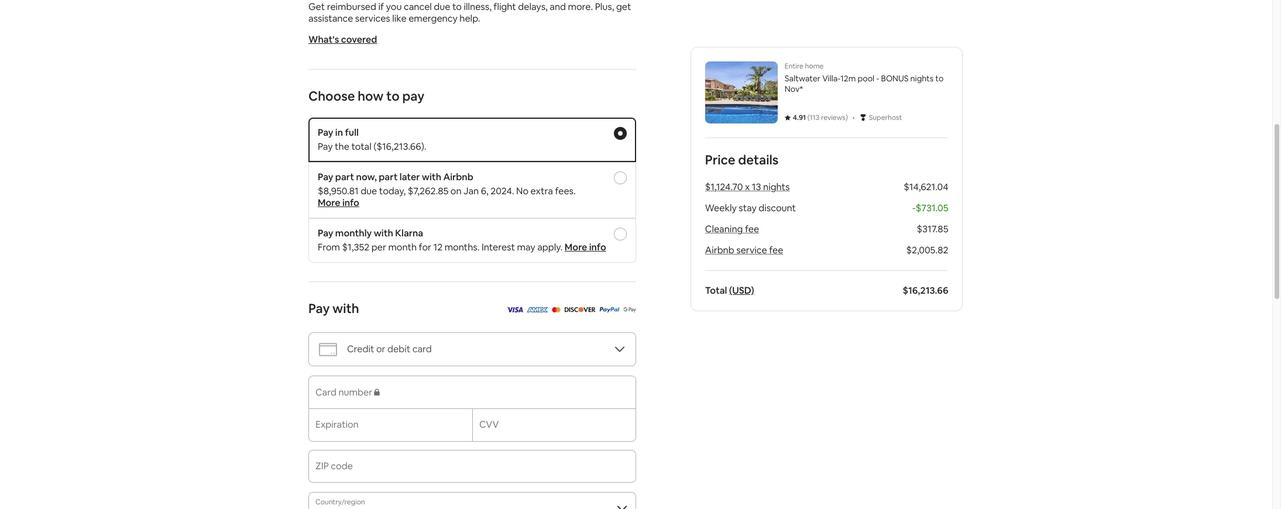 Task type: describe. For each thing, give the bounding box(es) containing it.
card
[[412, 343, 432, 355]]

reviews
[[821, 113, 846, 122]]

1 horizontal spatial airbnb
[[705, 244, 735, 256]]

)
[[846, 113, 848, 122]]

visa card image
[[506, 307, 523, 313]]

get reimbursed if you cancel due to illness, flight delays, and more. plus, get assistance services like emergency help.
[[308, 1, 631, 25]]

4.91 ( 113 reviews )
[[793, 113, 848, 122]]

price
[[705, 152, 736, 168]]

per
[[371, 241, 386, 253]]

12m
[[841, 73, 856, 84]]

months.
[[445, 241, 480, 253]]

pay in full pay the total ($16,213.66).
[[318, 126, 426, 153]]

service
[[737, 244, 767, 256]]

$1,124.70 x 13 nights button
[[705, 181, 790, 193]]

pay for with
[[308, 300, 330, 317]]

0 horizontal spatial with
[[332, 300, 359, 317]]

- inside entire home saltwater villa-12m pool - bonus nights to nov*
[[876, 73, 880, 84]]

later
[[400, 171, 420, 183]]

pay part now, part later with airbnb $8,950.81 due today,  $7,262.85 on jan 6, 2024. no extra fees. more info
[[318, 171, 576, 209]]

more info button for pay monthly with klarna from $1,352 per month for 12 months. interest may apply. more info
[[565, 241, 606, 253]]

cleaning
[[705, 223, 743, 235]]

illness,
[[464, 1, 492, 13]]

on
[[451, 185, 461, 197]]

$2,005.82
[[906, 244, 949, 256]]

what's covered button
[[308, 33, 377, 46]]

1 american express card image from the top
[[526, 303, 548, 315]]

today,
[[379, 185, 406, 197]]

x
[[745, 181, 750, 193]]

1 google pay image from the top
[[623, 303, 636, 315]]

how
[[358, 88, 384, 104]]

due inside get reimbursed if you cancel due to illness, flight delays, and more. plus, get assistance services like emergency help.
[[434, 1, 450, 13]]

2 discover card image from the top
[[564, 307, 595, 313]]

due inside pay part now, part later with airbnb $8,950.81 due today,  $7,262.85 on jan 6, 2024. no extra fees. more info
[[361, 185, 377, 197]]

cleaning fee
[[705, 223, 759, 235]]

and
[[550, 1, 566, 13]]

visa card image
[[506, 303, 523, 315]]

$14,621.04
[[904, 181, 949, 193]]

0 horizontal spatial fee
[[745, 223, 759, 235]]

($16,213.66).
[[374, 140, 426, 153]]

choose how to pay
[[308, 88, 424, 104]]

services
[[355, 12, 390, 25]]

•
[[853, 111, 855, 123]]

assistance
[[308, 12, 353, 25]]

entire
[[785, 61, 804, 71]]

apply.
[[537, 241, 563, 253]]

mastercard image
[[552, 307, 560, 313]]

interest
[[482, 241, 515, 253]]

total
[[351, 140, 371, 153]]

13
[[752, 181, 761, 193]]

$16,213.66
[[903, 284, 949, 297]]

$8,950.81
[[318, 185, 359, 197]]

pool
[[858, 73, 875, 84]]

$731.05
[[916, 202, 949, 214]]

what's covered
[[308, 33, 377, 46]]

no
[[516, 185, 528, 197]]

1 discover card image from the top
[[564, 303, 595, 315]]

superhost
[[869, 113, 902, 122]]

in
[[335, 126, 343, 139]]

info inside pay part now, part later with airbnb $8,950.81 due today,  $7,262.85 on jan 6, 2024. no extra fees. more info
[[342, 197, 359, 209]]

airbnb service fee
[[705, 244, 784, 256]]

credit or debit card
[[347, 343, 432, 355]]

emergency
[[409, 12, 458, 25]]

full
[[345, 126, 359, 139]]

113
[[810, 113, 820, 122]]

weekly stay discount
[[705, 202, 796, 214]]

2 american express card image from the top
[[526, 307, 548, 313]]

or
[[376, 343, 385, 355]]

like
[[392, 12, 407, 25]]

0 horizontal spatial nights
[[763, 181, 790, 193]]

to inside get reimbursed if you cancel due to illness, flight delays, and more. plus, get assistance services like emergency help.
[[452, 1, 462, 13]]

2024.
[[491, 185, 514, 197]]

paypal image
[[599, 307, 619, 313]]

if
[[378, 1, 384, 13]]

fees.
[[555, 185, 576, 197]]

pay monthly with klarna from $1,352 per month for 12 months. interest may apply. more info
[[318, 227, 606, 253]]



Task type: vqa. For each thing, say whether or not it's contained in the screenshot.
4.91 ( 113 reviews )
yes



Task type: locate. For each thing, give the bounding box(es) containing it.
1 horizontal spatial part
[[379, 171, 398, 183]]

monthly
[[335, 227, 372, 239]]

jan
[[464, 185, 479, 197]]

part
[[335, 171, 354, 183], [379, 171, 398, 183]]

credit card image
[[318, 340, 338, 359]]

debit
[[387, 343, 410, 355]]

due
[[434, 1, 450, 13], [361, 185, 377, 197]]

to inside entire home saltwater villa-12m pool - bonus nights to nov*
[[936, 73, 944, 84]]

part up the today,
[[379, 171, 398, 183]]

-
[[876, 73, 880, 84], [913, 202, 916, 214]]

$1,124.70 x 13 nights
[[705, 181, 790, 193]]

part up $8,950.81
[[335, 171, 354, 183]]

pay with
[[308, 300, 359, 317]]

pay inside pay part now, part later with airbnb $8,950.81 due today,  $7,262.85 on jan 6, 2024. no extra fees. more info
[[318, 171, 333, 183]]

None radio
[[614, 127, 627, 140], [614, 228, 627, 241], [614, 127, 627, 140], [614, 228, 627, 241]]

0 vertical spatial due
[[434, 1, 450, 13]]

credit
[[347, 343, 374, 355]]

None radio
[[614, 171, 627, 184]]

nov*
[[785, 84, 803, 94]]

google pay image
[[623, 303, 636, 315], [623, 307, 636, 313]]

1 vertical spatial info
[[589, 241, 606, 253]]

0 horizontal spatial to
[[386, 88, 400, 104]]

0 horizontal spatial due
[[361, 185, 377, 197]]

american express card image
[[526, 303, 548, 315], [526, 307, 548, 313]]

with up $7,262.85
[[422, 171, 441, 183]]

airbnb up on
[[443, 171, 473, 183]]

pay left in
[[318, 126, 333, 139]]

(usd) button
[[729, 284, 755, 297]]

0 horizontal spatial more
[[318, 197, 340, 209]]

0 horizontal spatial info
[[342, 197, 359, 209]]

now,
[[356, 171, 377, 183]]

1 vertical spatial to
[[936, 73, 944, 84]]

entire home saltwater villa-12m pool - bonus nights to nov*
[[785, 61, 944, 94]]

reimbursed
[[327, 1, 376, 13]]

more info button
[[318, 197, 359, 209], [565, 241, 606, 253]]

choose
[[308, 88, 355, 104]]

1 vertical spatial airbnb
[[705, 244, 735, 256]]

pay up $8,950.81
[[318, 171, 333, 183]]

1 horizontal spatial more info button
[[565, 241, 606, 253]]

cancel
[[404, 1, 432, 13]]

0 vertical spatial fee
[[745, 223, 759, 235]]

airbnb
[[443, 171, 473, 183], [705, 244, 735, 256]]

get
[[616, 1, 631, 13]]

0 horizontal spatial -
[[876, 73, 880, 84]]

the
[[335, 140, 349, 153]]

more up monthly on the left of the page
[[318, 197, 340, 209]]

more info button for pay part now, part later with airbnb $8,950.81 due today,  $7,262.85 on jan 6, 2024. no extra fees. more info
[[318, 197, 359, 209]]

info down now, at the top left
[[342, 197, 359, 209]]

discover card image right mastercard icon
[[564, 303, 595, 315]]

None text field
[[315, 465, 629, 477]]

you
[[386, 1, 402, 13]]

info inside pay monthly with klarna from $1,352 per month for 12 months. interest may apply. more info
[[589, 241, 606, 253]]

2 part from the left
[[379, 171, 398, 183]]

with
[[422, 171, 441, 183], [374, 227, 393, 239], [332, 300, 359, 317]]

discover card image right mastercard image
[[564, 307, 595, 313]]

more inside pay part now, part later with airbnb $8,950.81 due today,  $7,262.85 on jan 6, 2024. no extra fees. more info
[[318, 197, 340, 209]]

1 vertical spatial nights
[[763, 181, 790, 193]]

to right bonus
[[936, 73, 944, 84]]

pay
[[318, 126, 333, 139], [318, 140, 333, 153], [318, 171, 333, 183], [318, 227, 333, 239], [308, 300, 330, 317]]

from
[[318, 241, 340, 253]]

with inside pay part now, part later with airbnb $8,950.81 due today,  $7,262.85 on jan 6, 2024. no extra fees. more info
[[422, 171, 441, 183]]

1 vertical spatial fee
[[769, 244, 784, 256]]

$7,262.85
[[408, 185, 448, 197]]

12
[[433, 241, 443, 253]]

delays,
[[518, 1, 548, 13]]

1 horizontal spatial -
[[913, 202, 916, 214]]

info right apply.
[[589, 241, 606, 253]]

- down the "$14,621.04"
[[913, 202, 916, 214]]

1 vertical spatial -
[[913, 202, 916, 214]]

mastercard image
[[552, 303, 560, 315]]

pay up credit card image
[[308, 300, 330, 317]]

0 vertical spatial airbnb
[[443, 171, 473, 183]]

google pay image right paypal image on the left bottom of the page
[[623, 303, 636, 315]]

price details
[[705, 152, 779, 168]]

more right apply.
[[565, 241, 587, 253]]

extra
[[531, 185, 553, 197]]

help.
[[460, 12, 480, 25]]

fee
[[745, 223, 759, 235], [769, 244, 784, 256]]

0 horizontal spatial more info button
[[318, 197, 359, 209]]

nights right 13
[[763, 181, 790, 193]]

pay
[[402, 88, 424, 104]]

may
[[517, 241, 535, 253]]

0 horizontal spatial part
[[335, 171, 354, 183]]

1 part from the left
[[335, 171, 354, 183]]

discount
[[759, 202, 796, 214]]

american express card image left mastercard image
[[526, 307, 548, 313]]

due right cancel
[[434, 1, 450, 13]]

fee up service
[[745, 223, 759, 235]]

- right pool
[[876, 73, 880, 84]]

1 vertical spatial more info button
[[565, 241, 606, 253]]

1 vertical spatial more
[[565, 241, 587, 253]]

credit or debit card button
[[308, 332, 636, 366]]

home
[[805, 61, 824, 71]]

discover card image
[[564, 303, 595, 315], [564, 307, 595, 313]]

with up per
[[374, 227, 393, 239]]

total
[[705, 284, 727, 297]]

$1,352
[[342, 241, 369, 253]]

bonus
[[881, 73, 909, 84]]

more
[[318, 197, 340, 209], [565, 241, 587, 253]]

for
[[419, 241, 431, 253]]

klarna
[[395, 227, 423, 239]]

0 horizontal spatial airbnb
[[443, 171, 473, 183]]

2 horizontal spatial with
[[422, 171, 441, 183]]

1 horizontal spatial info
[[589, 241, 606, 253]]

with up credit
[[332, 300, 359, 317]]

pay for in
[[318, 126, 333, 139]]

details
[[738, 152, 779, 168]]

1 vertical spatial due
[[361, 185, 377, 197]]

more info button right apply.
[[565, 241, 606, 253]]

weekly
[[705, 202, 737, 214]]

month
[[388, 241, 417, 253]]

0 vertical spatial more info button
[[318, 197, 359, 209]]

6,
[[481, 185, 489, 197]]

1 horizontal spatial nights
[[911, 73, 934, 84]]

info
[[342, 197, 359, 209], [589, 241, 606, 253]]

pay for part
[[318, 171, 333, 183]]

$317.85
[[917, 223, 949, 235]]

pay left the
[[318, 140, 333, 153]]

nights inside entire home saltwater villa-12m pool - bonus nights to nov*
[[911, 73, 934, 84]]

2 google pay image from the top
[[623, 307, 636, 313]]

nights right bonus
[[911, 73, 934, 84]]

plus,
[[595, 1, 614, 13]]

american express card image left mastercard icon
[[526, 303, 548, 315]]

0 vertical spatial info
[[342, 197, 359, 209]]

4.91
[[793, 113, 806, 122]]

pay up from
[[318, 227, 333, 239]]

1 horizontal spatial fee
[[769, 244, 784, 256]]

0 vertical spatial with
[[422, 171, 441, 183]]

airbnb inside pay part now, part later with airbnb $8,950.81 due today,  $7,262.85 on jan 6, 2024. no extra fees. more info
[[443, 171, 473, 183]]

airbnb service fee button
[[705, 244, 784, 256]]

0 vertical spatial more
[[318, 197, 340, 209]]

0 vertical spatial to
[[452, 1, 462, 13]]

pay inside pay monthly with klarna from $1,352 per month for 12 months. interest may apply. more info
[[318, 227, 333, 239]]

more.
[[568, 1, 593, 13]]

airbnb down cleaning
[[705, 244, 735, 256]]

to left illness,
[[452, 1, 462, 13]]

0 vertical spatial nights
[[911, 73, 934, 84]]

more inside pay monthly with klarna from $1,352 per month for 12 months. interest may apply. more info
[[565, 241, 587, 253]]

total (usd)
[[705, 284, 755, 297]]

flight
[[494, 1, 516, 13]]

1 horizontal spatial to
[[452, 1, 462, 13]]

1 horizontal spatial due
[[434, 1, 450, 13]]

to left pay
[[386, 88, 400, 104]]

-$731.05
[[913, 202, 949, 214]]

due down now, at the top left
[[361, 185, 377, 197]]

1 vertical spatial with
[[374, 227, 393, 239]]

1 horizontal spatial more
[[565, 241, 587, 253]]

2 vertical spatial to
[[386, 88, 400, 104]]

with inside pay monthly with klarna from $1,352 per month for 12 months. interest may apply. more info
[[374, 227, 393, 239]]

paypal image
[[599, 303, 619, 315]]

0 vertical spatial -
[[876, 73, 880, 84]]

2 horizontal spatial to
[[936, 73, 944, 84]]

1 horizontal spatial with
[[374, 227, 393, 239]]

(usd)
[[729, 284, 755, 297]]

(
[[808, 113, 810, 122]]

more info button up monthly on the left of the page
[[318, 197, 359, 209]]

2 vertical spatial with
[[332, 300, 359, 317]]

google pay image right paypal icon
[[623, 307, 636, 313]]

get
[[308, 1, 325, 13]]

saltwater
[[785, 73, 821, 84]]

fee right service
[[769, 244, 784, 256]]

villa-
[[823, 73, 841, 84]]

pay for monthly
[[318, 227, 333, 239]]

united states element
[[308, 492, 636, 509]]

$1,124.70
[[705, 181, 743, 193]]



